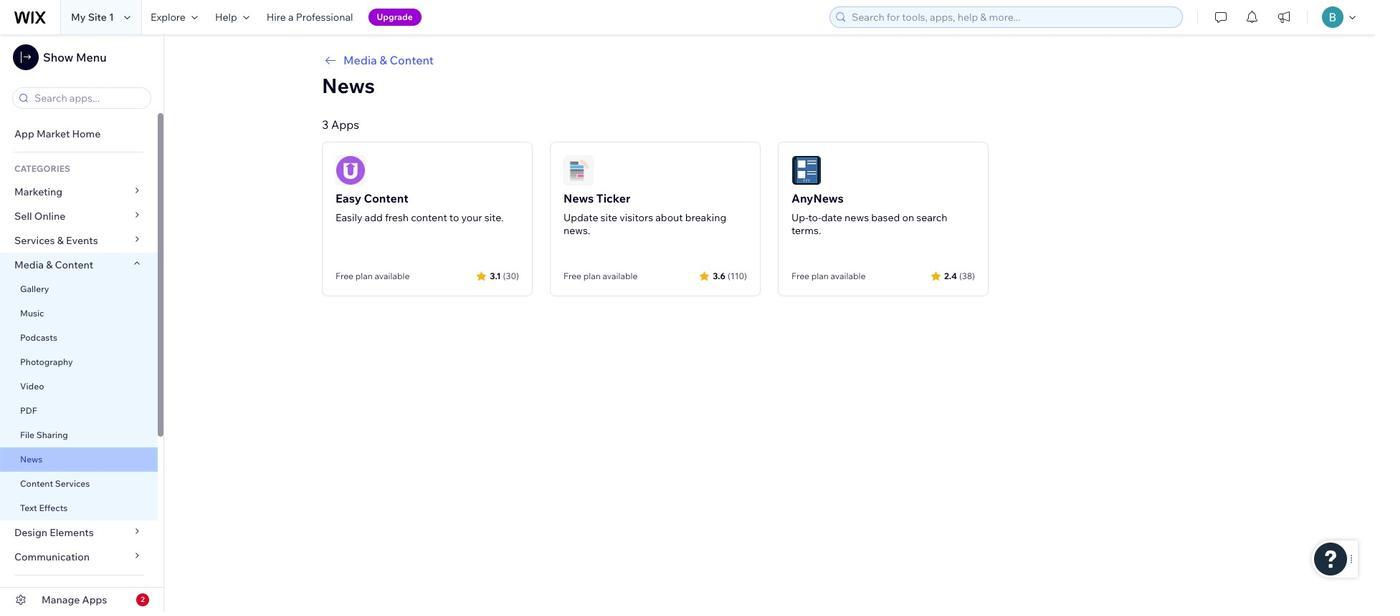 Task type: vqa. For each thing, say whether or not it's contained in the screenshot.
the bottommost CUSTOMIZE
no



Task type: describe. For each thing, give the bounding box(es) containing it.
app
[[14, 128, 34, 141]]

& for services & events link
[[57, 234, 64, 247]]

0 vertical spatial media
[[343, 53, 377, 67]]

news link
[[0, 448, 158, 472]]

help button
[[206, 0, 258, 34]]

Search for tools, apps, help & more... field
[[847, 7, 1178, 27]]

content services
[[20, 479, 90, 490]]

breaking
[[685, 211, 726, 224]]

hire a professional
[[267, 11, 353, 24]]

marketing
[[14, 186, 63, 199]]

explore
[[14, 587, 54, 598]]

sharing
[[36, 430, 68, 441]]

events
[[66, 234, 98, 247]]

file sharing link
[[0, 424, 158, 448]]

content inside easy content easily add fresh content to your site.
[[364, 191, 408, 206]]

professional
[[296, 11, 353, 24]]

content
[[411, 211, 447, 224]]

text
[[20, 503, 37, 514]]

home
[[72, 128, 101, 141]]

1 horizontal spatial news
[[322, 73, 375, 98]]

media inside sidebar element
[[14, 259, 44, 272]]

1 horizontal spatial media & content
[[343, 53, 434, 67]]

news inside sidebar element
[[20, 455, 43, 465]]

my
[[71, 11, 86, 24]]

(110)
[[728, 271, 747, 281]]

content down upgrade button
[[390, 53, 434, 67]]

sell
[[14, 210, 32, 223]]

file
[[20, 430, 34, 441]]

ticker
[[596, 191, 630, 206]]

anynews
[[791, 191, 844, 206]]

free plan available for up-
[[791, 271, 866, 282]]

add
[[365, 211, 383, 224]]

music
[[20, 308, 44, 319]]

(30)
[[503, 271, 519, 281]]

terms.
[[791, 224, 821, 237]]

2.4 (38)
[[944, 271, 975, 281]]

show menu button
[[13, 44, 107, 70]]

gallery
[[20, 284, 49, 295]]

anynews logo image
[[791, 156, 822, 186]]

available for ticker
[[603, 271, 638, 282]]

media & content link inside sidebar element
[[0, 253, 158, 277]]

news.
[[563, 224, 590, 237]]

apps for manage apps
[[82, 594, 107, 607]]

design
[[14, 527, 47, 540]]

hire
[[267, 11, 286, 24]]

services & events
[[14, 234, 98, 247]]

plan for up-
[[811, 271, 829, 282]]

news ticker update site visitors about breaking news.
[[563, 191, 726, 237]]

sidebar element
[[0, 34, 164, 613]]

news
[[845, 211, 869, 224]]

date
[[821, 211, 842, 224]]

apps for 3 apps
[[331, 118, 359, 132]]

free for up-
[[791, 271, 809, 282]]

content services link
[[0, 472, 158, 497]]

3.1
[[490, 271, 501, 281]]

easy
[[336, 191, 361, 206]]

news inside news ticker update site visitors about breaking news.
[[563, 191, 594, 206]]

0 vertical spatial services
[[14, 234, 55, 247]]

2
[[141, 596, 145, 605]]

3.1 (30)
[[490, 271, 519, 281]]

content down services & events link
[[55, 259, 93, 272]]

your
[[461, 211, 482, 224]]

up-
[[791, 211, 808, 224]]

site
[[600, 211, 617, 224]]

text effects
[[20, 503, 68, 514]]

manage
[[42, 594, 80, 607]]

about
[[655, 211, 683, 224]]

services & events link
[[0, 229, 158, 253]]

explore
[[150, 11, 186, 24]]

& for media & content link inside the sidebar element
[[46, 259, 53, 272]]

menu
[[76, 50, 107, 65]]

3.6
[[713, 271, 726, 281]]

text effects link
[[0, 497, 158, 521]]

my site 1
[[71, 11, 114, 24]]

photography
[[20, 357, 73, 368]]

Search apps... field
[[30, 88, 146, 108]]

a
[[288, 11, 294, 24]]

free for content
[[336, 271, 353, 282]]

upgrade
[[377, 11, 413, 22]]

fresh
[[385, 211, 409, 224]]

to
[[449, 211, 459, 224]]



Task type: locate. For each thing, give the bounding box(es) containing it.
plan for ticker
[[583, 271, 601, 282]]

& left events
[[57, 234, 64, 247]]

based
[[871, 211, 900, 224]]

available down 'news'
[[831, 271, 866, 282]]

services
[[14, 234, 55, 247], [55, 479, 90, 490]]

to-
[[808, 211, 821, 224]]

apps
[[331, 118, 359, 132], [82, 594, 107, 607]]

1 horizontal spatial media
[[343, 53, 377, 67]]

services down news link
[[55, 479, 90, 490]]

3 free from the left
[[791, 271, 809, 282]]

update
[[563, 211, 598, 224]]

1 vertical spatial media & content link
[[0, 253, 158, 277]]

1
[[109, 11, 114, 24]]

visitors
[[620, 211, 653, 224]]

gallery link
[[0, 277, 158, 302]]

site.
[[484, 211, 504, 224]]

1 horizontal spatial media & content link
[[322, 52, 1217, 69]]

plan for content
[[355, 271, 373, 282]]

video
[[20, 381, 44, 392]]

0 horizontal spatial news
[[20, 455, 43, 465]]

app market home link
[[0, 122, 158, 146]]

podcasts
[[20, 333, 57, 343]]

media & content inside sidebar element
[[14, 259, 93, 272]]

plan down terms.
[[811, 271, 829, 282]]

2 vertical spatial news
[[20, 455, 43, 465]]

content up fresh
[[364, 191, 408, 206]]

0 horizontal spatial media
[[14, 259, 44, 272]]

1 horizontal spatial plan
[[583, 271, 601, 282]]

apps right 3
[[331, 118, 359, 132]]

available
[[375, 271, 410, 282], [603, 271, 638, 282], [831, 271, 866, 282]]

podcasts link
[[0, 326, 158, 351]]

1 vertical spatial news
[[563, 191, 594, 206]]

news ticker logo image
[[563, 156, 594, 186]]

news
[[322, 73, 375, 98], [563, 191, 594, 206], [20, 455, 43, 465]]

marketing link
[[0, 180, 158, 204]]

plan down news.
[[583, 271, 601, 282]]

2 horizontal spatial free
[[791, 271, 809, 282]]

free plan available down terms.
[[791, 271, 866, 282]]

available down fresh
[[375, 271, 410, 282]]

3 available from the left
[[831, 271, 866, 282]]

free down news.
[[563, 271, 581, 282]]

0 horizontal spatial apps
[[82, 594, 107, 607]]

& down upgrade button
[[380, 53, 387, 67]]

2 vertical spatial &
[[46, 259, 53, 272]]

1 vertical spatial services
[[55, 479, 90, 490]]

photography link
[[0, 351, 158, 375]]

easy content easily add fresh content to your site.
[[336, 191, 504, 224]]

1 horizontal spatial apps
[[331, 118, 359, 132]]

pdf
[[20, 406, 37, 417]]

communication link
[[0, 546, 158, 570]]

services down sell online
[[14, 234, 55, 247]]

(38)
[[959, 271, 975, 281]]

available for up-
[[831, 271, 866, 282]]

content up text effects
[[20, 479, 53, 490]]

market
[[37, 128, 70, 141]]

show menu
[[43, 50, 107, 65]]

show
[[43, 50, 73, 65]]

media & content down upgrade button
[[343, 53, 434, 67]]

free plan available down news.
[[563, 271, 638, 282]]

pdf link
[[0, 399, 158, 424]]

media up gallery
[[14, 259, 44, 272]]

elements
[[50, 527, 94, 540]]

content inside 'link'
[[20, 479, 53, 490]]

free for ticker
[[563, 271, 581, 282]]

3 free plan available from the left
[[791, 271, 866, 282]]

free plan available for ticker
[[563, 271, 638, 282]]

video link
[[0, 375, 158, 399]]

categories
[[14, 163, 70, 174]]

0 vertical spatial &
[[380, 53, 387, 67]]

2 horizontal spatial available
[[831, 271, 866, 282]]

2 horizontal spatial &
[[380, 53, 387, 67]]

2 free plan available from the left
[[563, 271, 638, 282]]

news down file
[[20, 455, 43, 465]]

search
[[916, 211, 947, 224]]

0 horizontal spatial available
[[375, 271, 410, 282]]

free down easily
[[336, 271, 353, 282]]

0 horizontal spatial plan
[[355, 271, 373, 282]]

0 vertical spatial news
[[322, 73, 375, 98]]

free down terms.
[[791, 271, 809, 282]]

file sharing
[[20, 430, 68, 441]]

1 free plan available from the left
[[336, 271, 410, 282]]

sell online link
[[0, 204, 158, 229]]

easily
[[336, 211, 362, 224]]

plan down add
[[355, 271, 373, 282]]

1 vertical spatial media
[[14, 259, 44, 272]]

1 vertical spatial media & content
[[14, 259, 93, 272]]

2.4
[[944, 271, 957, 281]]

2 horizontal spatial free plan available
[[791, 271, 866, 282]]

0 horizontal spatial free
[[336, 271, 353, 282]]

&
[[380, 53, 387, 67], [57, 234, 64, 247], [46, 259, 53, 272]]

services inside 'link'
[[55, 479, 90, 490]]

0 horizontal spatial media & content
[[14, 259, 93, 272]]

apps inside sidebar element
[[82, 594, 107, 607]]

free plan available down add
[[336, 271, 410, 282]]

3 plan from the left
[[811, 271, 829, 282]]

news up update
[[563, 191, 594, 206]]

1 vertical spatial apps
[[82, 594, 107, 607]]

media & content down services & events in the top left of the page
[[14, 259, 93, 272]]

design elements link
[[0, 521, 158, 546]]

0 vertical spatial apps
[[331, 118, 359, 132]]

content
[[390, 53, 434, 67], [364, 191, 408, 206], [55, 259, 93, 272], [20, 479, 53, 490]]

on
[[902, 211, 914, 224]]

media & content link
[[322, 52, 1217, 69], [0, 253, 158, 277]]

available for content
[[375, 271, 410, 282]]

free
[[336, 271, 353, 282], [563, 271, 581, 282], [791, 271, 809, 282]]

2 horizontal spatial plan
[[811, 271, 829, 282]]

0 horizontal spatial media & content link
[[0, 253, 158, 277]]

available down site
[[603, 271, 638, 282]]

design elements
[[14, 527, 94, 540]]

help
[[215, 11, 237, 24]]

plan
[[355, 271, 373, 282], [583, 271, 601, 282], [811, 271, 829, 282]]

1 vertical spatial &
[[57, 234, 64, 247]]

1 plan from the left
[[355, 271, 373, 282]]

1 horizontal spatial available
[[603, 271, 638, 282]]

media down upgrade button
[[343, 53, 377, 67]]

3.6 (110)
[[713, 271, 747, 281]]

easy content logo image
[[336, 156, 366, 186]]

0 vertical spatial media & content link
[[322, 52, 1217, 69]]

online
[[34, 210, 65, 223]]

2 free from the left
[[563, 271, 581, 282]]

2 horizontal spatial news
[[563, 191, 594, 206]]

3
[[322, 118, 329, 132]]

music link
[[0, 302, 158, 326]]

2 plan from the left
[[583, 271, 601, 282]]

media & content
[[343, 53, 434, 67], [14, 259, 93, 272]]

0 horizontal spatial free plan available
[[336, 271, 410, 282]]

media
[[343, 53, 377, 67], [14, 259, 44, 272]]

apps right manage
[[82, 594, 107, 607]]

free plan available for content
[[336, 271, 410, 282]]

1 available from the left
[[375, 271, 410, 282]]

news up 3 apps
[[322, 73, 375, 98]]

communication
[[14, 551, 92, 564]]

effects
[[39, 503, 68, 514]]

3 apps
[[322, 118, 359, 132]]

site
[[88, 11, 107, 24]]

sell online
[[14, 210, 65, 223]]

2 available from the left
[[603, 271, 638, 282]]

1 horizontal spatial free
[[563, 271, 581, 282]]

0 horizontal spatial &
[[46, 259, 53, 272]]

manage apps
[[42, 594, 107, 607]]

& down services & events in the top left of the page
[[46, 259, 53, 272]]

app market home
[[14, 128, 101, 141]]

1 horizontal spatial &
[[57, 234, 64, 247]]

0 vertical spatial media & content
[[343, 53, 434, 67]]

anynews up-to-date news based on search terms.
[[791, 191, 947, 237]]

1 free from the left
[[336, 271, 353, 282]]

1 horizontal spatial free plan available
[[563, 271, 638, 282]]

upgrade button
[[368, 9, 421, 26]]



